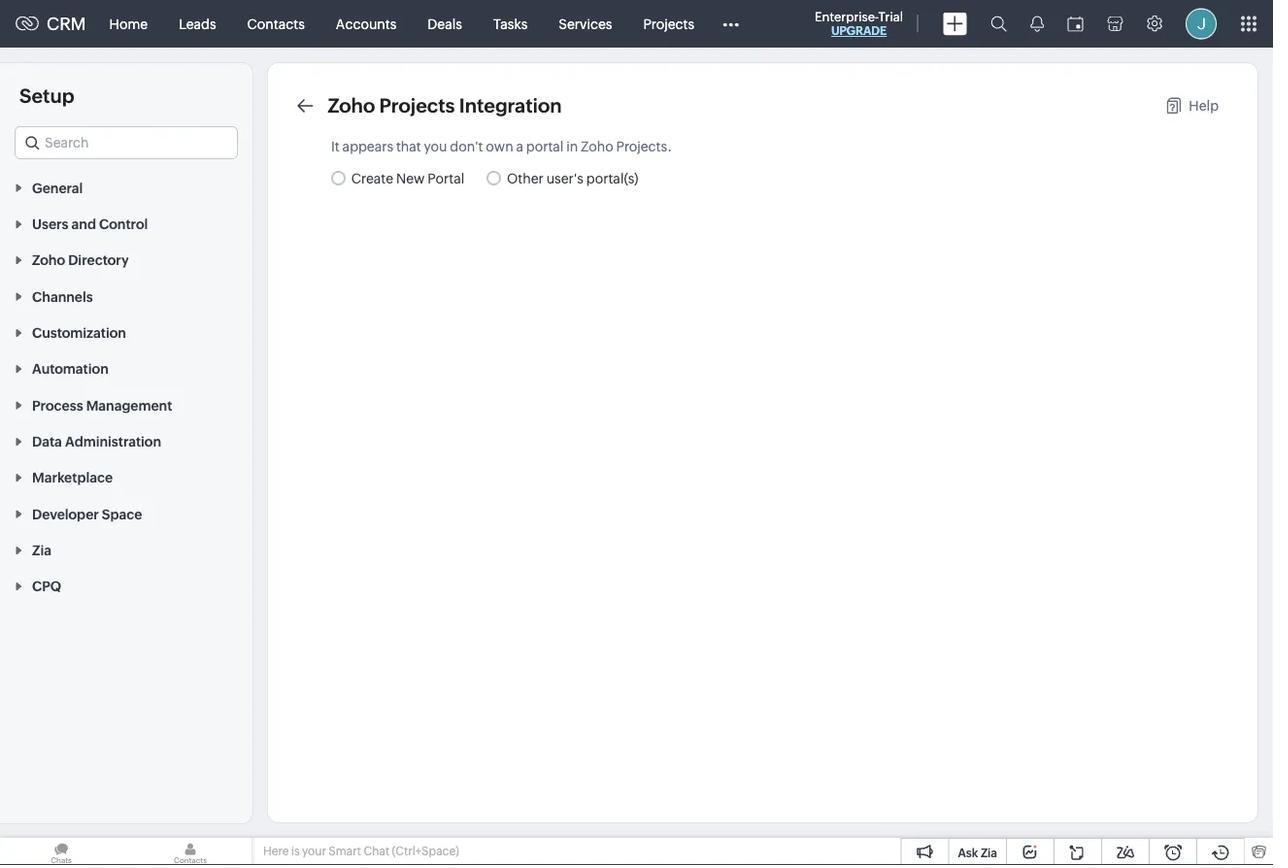 Task type: locate. For each thing, give the bounding box(es) containing it.
zia button
[[0, 532, 253, 568]]

zoho down users
[[32, 253, 65, 268]]

users and control
[[32, 216, 148, 232]]

data administration
[[32, 434, 161, 449]]

tasks link
[[478, 0, 543, 47]]

portal
[[428, 170, 465, 186]]

space
[[102, 506, 142, 522]]

process management
[[32, 398, 172, 413]]

0 vertical spatial projects
[[643, 16, 695, 32]]

0 horizontal spatial projects
[[379, 95, 455, 117]]

None field
[[15, 126, 238, 159]]

zia right ask
[[981, 847, 998, 860]]

data
[[32, 434, 62, 449]]

1 horizontal spatial zoho
[[328, 95, 375, 117]]

create new portal
[[351, 170, 465, 186]]

data administration button
[[0, 423, 253, 459]]

0 horizontal spatial zia
[[32, 543, 51, 558]]

ask
[[958, 847, 978, 860]]

(ctrl+space)
[[392, 845, 459, 858]]

crm
[[47, 14, 86, 34]]

projects link
[[628, 0, 710, 47]]

0 vertical spatial zoho
[[328, 95, 375, 117]]

create menu element
[[932, 0, 979, 47]]

in
[[567, 139, 578, 154]]

projects left other modules field
[[643, 16, 695, 32]]

cpq button
[[0, 568, 253, 604]]

signals element
[[1019, 0, 1056, 48]]

user's
[[547, 170, 584, 186]]

marketplace button
[[0, 459, 253, 495]]

you
[[424, 139, 447, 154]]

profile element
[[1174, 0, 1229, 47]]

deals
[[428, 16, 462, 32]]

1 vertical spatial projects
[[379, 95, 455, 117]]

zoho for zoho projects integration
[[328, 95, 375, 117]]

integration
[[459, 95, 562, 117]]

zia
[[32, 543, 51, 558], [981, 847, 998, 860]]

upgrade
[[831, 24, 887, 37]]

2 vertical spatial zoho
[[32, 253, 65, 268]]

developer space button
[[0, 495, 253, 532]]

cpq
[[32, 579, 61, 594]]

leads link
[[163, 0, 232, 47]]

1 horizontal spatial projects
[[643, 16, 695, 32]]

contacts link
[[232, 0, 320, 47]]

projects.
[[616, 139, 672, 154]]

zia up cpq on the left
[[32, 543, 51, 558]]

developer
[[32, 506, 99, 522]]

enterprise-
[[815, 9, 879, 24]]

help
[[1189, 98, 1219, 114]]

marketplace
[[32, 470, 113, 486]]

here
[[263, 845, 289, 858]]

your
[[302, 845, 326, 858]]

management
[[86, 398, 172, 413]]

create
[[351, 170, 394, 186]]

1 vertical spatial zoho
[[581, 139, 614, 154]]

zoho right in
[[581, 139, 614, 154]]

zia inside dropdown button
[[32, 543, 51, 558]]

developer space
[[32, 506, 142, 522]]

ask zia
[[958, 847, 998, 860]]

that
[[396, 139, 421, 154]]

0 horizontal spatial zoho
[[32, 253, 65, 268]]

customization
[[32, 325, 126, 341]]

projects
[[643, 16, 695, 32], [379, 95, 455, 117]]

zoho up it
[[328, 95, 375, 117]]

1 horizontal spatial zia
[[981, 847, 998, 860]]

customization button
[[0, 314, 253, 350]]

administration
[[65, 434, 161, 449]]

home link
[[94, 0, 163, 47]]

own
[[486, 139, 513, 154]]

general
[[32, 180, 83, 196]]

accounts link
[[320, 0, 412, 47]]

contacts image
[[129, 838, 252, 865]]

zoho
[[328, 95, 375, 117], [581, 139, 614, 154], [32, 253, 65, 268]]

projects up that
[[379, 95, 455, 117]]

services
[[559, 16, 612, 32]]

zoho inside dropdown button
[[32, 253, 65, 268]]

0 vertical spatial zia
[[32, 543, 51, 558]]

it
[[331, 139, 340, 154]]

don't
[[450, 139, 483, 154]]

portal
[[526, 139, 564, 154]]



Task type: describe. For each thing, give the bounding box(es) containing it.
enterprise-trial upgrade
[[815, 9, 903, 37]]

other
[[507, 170, 544, 186]]

a
[[516, 139, 524, 154]]

projects inside projects link
[[643, 16, 695, 32]]

search image
[[991, 16, 1007, 32]]

directory
[[68, 253, 129, 268]]

contacts
[[247, 16, 305, 32]]

general button
[[0, 169, 253, 205]]

channels
[[32, 289, 93, 304]]

automation button
[[0, 350, 253, 387]]

trial
[[879, 9, 903, 24]]

create menu image
[[943, 12, 967, 35]]

accounts
[[336, 16, 397, 32]]

here is your smart chat (ctrl+space)
[[263, 845, 459, 858]]

services link
[[543, 0, 628, 47]]

leads
[[179, 16, 216, 32]]

zoho directory button
[[0, 242, 253, 278]]

1 vertical spatial zia
[[981, 847, 998, 860]]

and
[[71, 216, 96, 232]]

zoho projects integration
[[328, 95, 562, 117]]

process
[[32, 398, 83, 413]]

automation
[[32, 361, 109, 377]]

zoho for zoho directory
[[32, 253, 65, 268]]

home
[[109, 16, 148, 32]]

other user's portal(s)
[[507, 170, 639, 186]]

calendar image
[[1068, 16, 1084, 32]]

portal(s)
[[586, 170, 639, 186]]

it appears that you don't own a portal in zoho projects.
[[331, 139, 672, 154]]

tasks
[[493, 16, 528, 32]]

crm link
[[16, 14, 86, 34]]

setup
[[19, 85, 74, 107]]

Search text field
[[16, 127, 237, 158]]

profile image
[[1186, 8, 1217, 39]]

control
[[99, 216, 148, 232]]

is
[[291, 845, 300, 858]]

process management button
[[0, 387, 253, 423]]

search element
[[979, 0, 1019, 48]]

chats image
[[0, 838, 122, 865]]

users and control button
[[0, 205, 253, 242]]

chat
[[364, 845, 390, 858]]

Other Modules field
[[710, 8, 752, 39]]

channels button
[[0, 278, 253, 314]]

2 horizontal spatial zoho
[[581, 139, 614, 154]]

users
[[32, 216, 68, 232]]

smart
[[329, 845, 361, 858]]

new
[[396, 170, 425, 186]]

signals image
[[1031, 16, 1044, 32]]

appears
[[343, 139, 393, 154]]

deals link
[[412, 0, 478, 47]]

zoho directory
[[32, 253, 129, 268]]



Task type: vqa. For each thing, say whether or not it's contained in the screenshot.
button
no



